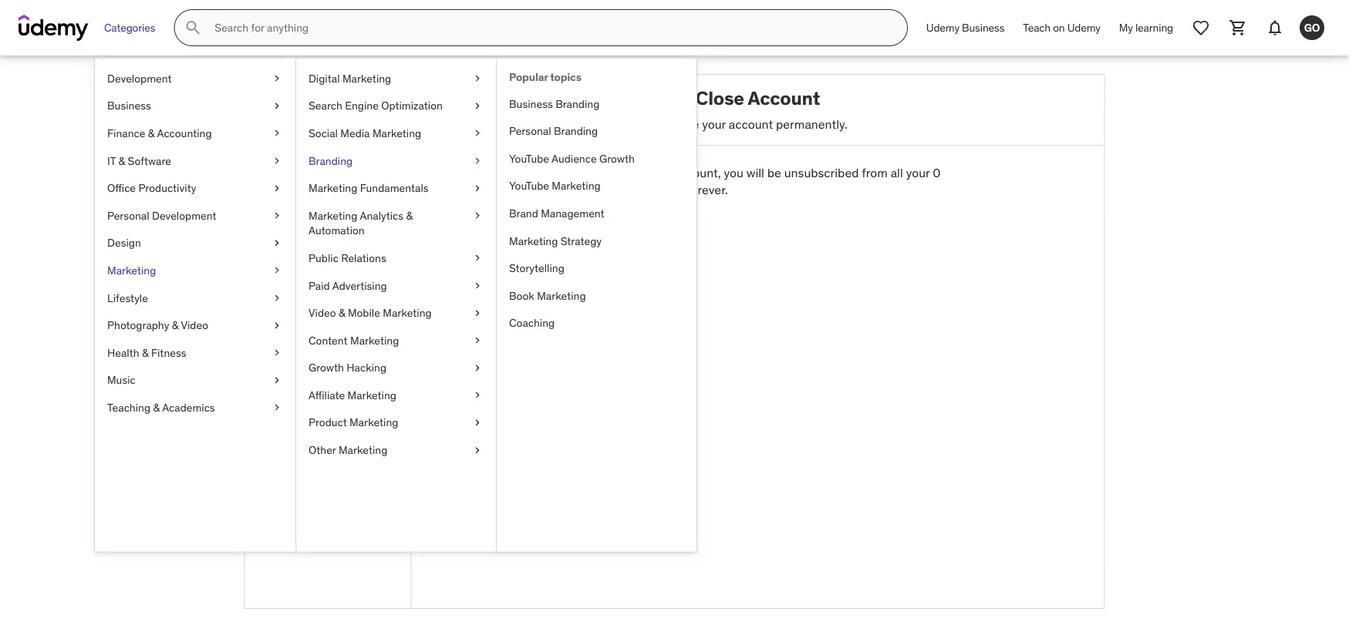 Task type: locate. For each thing, give the bounding box(es) containing it.
0 horizontal spatial account
[[257, 299, 303, 315]]

all
[[891, 165, 903, 181]]

business branding
[[509, 97, 600, 111]]

2 vertical spatial branding
[[309, 154, 353, 168]]

office productivity link
[[95, 175, 295, 202]]

categories button
[[95, 9, 165, 46]]

1 vertical spatial development
[[152, 209, 216, 223]]

& up fitness
[[172, 318, 178, 332]]

video inside video & mobile marketing link
[[309, 306, 336, 320]]

xsmall image inside "teaching & academics" link
[[271, 400, 283, 416]]

xsmall image inside public relations link
[[471, 251, 484, 266]]

xsmall image inside it & software link
[[271, 153, 283, 168]]

you up forever.
[[724, 165, 743, 181]]

my
[[1119, 21, 1133, 34]]

xsmall image left courses,
[[471, 181, 484, 196]]

management
[[541, 206, 604, 220]]

accounting
[[157, 126, 212, 140]]

business for business branding
[[509, 97, 553, 111]]

xsmall image inside health & fitness link
[[271, 346, 283, 361]]

analytics
[[360, 209, 403, 223]]

search engine optimization link
[[296, 92, 496, 120]]

xsmall image left personal branding
[[471, 126, 484, 141]]

1 horizontal spatial go
[[1304, 21, 1320, 34]]

submit search image
[[184, 19, 202, 37]]

personal for personal branding
[[509, 124, 551, 138]]

branding element
[[496, 59, 697, 552]]

xsmall image inside social media marketing link
[[471, 126, 484, 141]]

go down search
[[309, 118, 346, 149]]

1 horizontal spatial growth
[[599, 152, 635, 165]]

1 horizontal spatial your
[[702, 116, 726, 132]]

0 vertical spatial branding
[[555, 97, 600, 111]]

be
[[767, 165, 781, 181]]

xsmall image inside 'photography & video' link
[[271, 318, 283, 333]]

udemy image
[[19, 15, 89, 41]]

api
[[257, 416, 276, 432]]

search engine optimization
[[309, 99, 443, 113]]

& for academics
[[153, 401, 160, 415]]

youtube up the brand
[[509, 179, 549, 193]]

xsmall image
[[271, 71, 283, 86], [471, 71, 484, 86], [471, 98, 484, 114], [271, 126, 283, 141], [271, 153, 283, 168], [471, 153, 484, 168], [271, 181, 283, 196], [271, 208, 283, 223], [471, 208, 484, 223], [271, 236, 283, 251], [471, 251, 484, 266], [271, 263, 283, 278], [471, 278, 484, 293], [471, 306, 484, 321], [471, 333, 484, 348], [471, 361, 484, 376], [271, 373, 283, 388], [471, 388, 484, 403], [271, 400, 283, 416], [471, 416, 484, 431], [471, 443, 484, 458]]

1 vertical spatial youtube
[[509, 179, 549, 193]]

growth up affiliate
[[309, 361, 344, 375]]

public relations
[[309, 251, 386, 265]]

xsmall image inside development link
[[271, 71, 283, 86]]

will right "and"
[[599, 182, 617, 198]]

youtube for youtube marketing
[[509, 179, 549, 193]]

1 horizontal spatial udemy
[[1067, 21, 1101, 34]]

your left 0
[[906, 165, 930, 181]]

marketing analytics & automation
[[309, 209, 413, 238]]

branding up audience
[[554, 124, 598, 138]]

1 horizontal spatial you
[[724, 165, 743, 181]]

digital marketing
[[309, 71, 391, 85]]

teach on udemy
[[1023, 21, 1101, 34]]

personal inside 'link'
[[107, 209, 149, 223]]

0 horizontal spatial personal
[[107, 209, 149, 223]]

music
[[107, 373, 136, 387]]

close
[[696, 86, 744, 110], [668, 116, 699, 132], [536, 222, 568, 237], [257, 440, 288, 456]]

0 vertical spatial growth
[[599, 152, 635, 165]]

xsmall image inside design link
[[271, 236, 283, 251]]

udemy business
[[926, 21, 1004, 34]]

xsmall image for growth hacking
[[471, 361, 484, 376]]

photo link
[[245, 272, 411, 296]]

xsmall image inside the 'finance & accounting' 'link'
[[271, 126, 283, 141]]

learning
[[1135, 21, 1173, 34]]

xsmall image for product marketing
[[471, 416, 484, 431]]

1 vertical spatial growth
[[309, 361, 344, 375]]

xsmall image inside marketing fundamentals "link"
[[471, 181, 484, 196]]

paid advertising
[[309, 279, 387, 293]]

xsmall image for business
[[271, 98, 283, 114]]

marketing link
[[95, 257, 295, 284]]

will left be
[[746, 165, 764, 181]]

growth
[[599, 152, 635, 165], [309, 361, 344, 375]]

xsmall image for development
[[271, 71, 283, 86]]

teaching & academics link
[[95, 394, 295, 422]]

xsmall image up the subscriptions
[[271, 291, 283, 306]]

youtube
[[509, 152, 549, 165], [509, 179, 549, 193]]

& inside 'link'
[[148, 126, 155, 140]]

book marketing
[[509, 289, 586, 303]]

1 vertical spatial will
[[599, 182, 617, 198]]

& for video
[[172, 318, 178, 332]]

& inside marketing analytics & automation
[[406, 209, 413, 223]]

paid
[[309, 279, 330, 293]]

xsmall image inside marketing link
[[271, 263, 283, 278]]

1 horizontal spatial account
[[748, 86, 820, 110]]

marketing inside "link"
[[349, 416, 398, 430]]

product
[[309, 416, 347, 430]]

xsmall image inside "business" link
[[271, 98, 283, 114]]

personal inside branding element
[[509, 124, 551, 138]]

xsmall image for photography & video
[[271, 318, 283, 333]]

1 vertical spatial go
[[309, 118, 346, 149]]

0 vertical spatial development
[[107, 71, 172, 85]]

xsmall image up privacy
[[271, 346, 283, 361]]

1 horizontal spatial video
[[309, 306, 336, 320]]

photography
[[107, 318, 169, 332]]

branding down topics
[[555, 97, 600, 111]]

xsmall image inside video & mobile marketing link
[[471, 306, 484, 321]]

1 vertical spatial account
[[257, 299, 303, 315]]

2 vertical spatial account
[[291, 440, 336, 456]]

youtube down personal branding
[[509, 152, 549, 165]]

0 vertical spatial personal
[[509, 124, 551, 138]]

teach on udemy link
[[1014, 9, 1110, 46]]

brand management link
[[497, 200, 697, 227]]

& for fitness
[[142, 346, 149, 360]]

business down popular
[[509, 97, 553, 111]]

1 horizontal spatial personal
[[509, 124, 551, 138]]

marketing inside "link"
[[309, 181, 357, 195]]

0 horizontal spatial account
[[291, 440, 336, 456]]

branding down social
[[309, 154, 353, 168]]

marketing fundamentals
[[309, 181, 429, 195]]

branding
[[555, 97, 600, 111], [554, 124, 598, 138], [309, 154, 353, 168]]

& right finance
[[148, 126, 155, 140]]

photo
[[257, 276, 290, 292]]

your up account,
[[702, 116, 726, 132]]

public
[[286, 229, 320, 245]]

xsmall image inside the personal development 'link'
[[271, 208, 283, 223]]

account up permanently.
[[748, 86, 820, 110]]

1 youtube from the top
[[509, 152, 549, 165]]

optimization
[[381, 99, 443, 113]]

1 vertical spatial account
[[570, 222, 617, 237]]

xsmall image inside other marketing link
[[471, 443, 484, 458]]

account down photo
[[257, 299, 303, 315]]

privacy
[[257, 370, 297, 385]]

& right health
[[142, 346, 149, 360]]

0 horizontal spatial udemy
[[926, 21, 959, 34]]

business inside branding element
[[509, 97, 553, 111]]

content marketing link
[[296, 327, 496, 354]]

privacy link
[[245, 366, 411, 390]]

api clients link
[[245, 413, 411, 436]]

0 vertical spatial youtube
[[509, 152, 549, 165]]

my learning link
[[1110, 9, 1182, 46]]

mobile
[[348, 306, 380, 320]]

digital marketing link
[[296, 65, 496, 92]]

it
[[107, 154, 116, 168]]

account security link
[[245, 296, 411, 319]]

personal up design
[[107, 209, 149, 223]]

business up finance
[[107, 99, 151, 113]]

on
[[1053, 21, 1065, 34]]

xsmall image inside branding link
[[471, 153, 484, 168]]

xsmall image left search
[[271, 98, 283, 114]]

xsmall image inside lifestyle "link"
[[271, 291, 283, 306]]

popular topics
[[509, 70, 581, 84]]

1 horizontal spatial business
[[509, 97, 553, 111]]

development down the office productivity link
[[152, 209, 216, 223]]

0 vertical spatial will
[[746, 165, 764, 181]]

account inside the view public profile profile photo account security subscriptions payment methods privacy notifications api clients close account
[[291, 440, 336, 456]]

xsmall image inside product marketing "link"
[[471, 416, 484, 431]]

& right analytics
[[406, 209, 413, 223]]

close inside the view public profile profile photo account security subscriptions payment methods privacy notifications api clients close account
[[257, 440, 288, 456]]

fitness
[[151, 346, 186, 360]]

2 horizontal spatial account
[[729, 116, 773, 132]]

close
[[615, 165, 644, 181]]

subscriptions link
[[245, 319, 411, 343]]

xsmall image for lifestyle
[[271, 291, 283, 306]]

growth down personal branding link
[[599, 152, 635, 165]]

business left teach
[[962, 21, 1004, 34]]

brand
[[509, 206, 538, 220]]

personal down business branding
[[509, 124, 551, 138]]

xsmall image for marketing fundamentals
[[471, 181, 484, 196]]

xsmall image inside paid advertising link
[[471, 278, 484, 293]]

youtube audience growth link
[[497, 145, 697, 172]]

lifestyle
[[107, 291, 148, 305]]

gary
[[290, 191, 317, 207]]

shopping cart with 0 items image
[[1229, 19, 1247, 37]]

xsmall image for finance & accounting
[[271, 126, 283, 141]]

xsmall image for content marketing
[[471, 333, 484, 348]]

popular
[[509, 70, 548, 84]]

video down the paid
[[309, 306, 336, 320]]

2 youtube from the top
[[509, 179, 549, 193]]

& left the mobile
[[339, 306, 345, 320]]

xsmall image inside the office productivity link
[[271, 181, 283, 196]]

xsmall image inside affiliate marketing link
[[471, 388, 484, 403]]

0 horizontal spatial you
[[593, 165, 612, 181]]

xsmall image inside the content marketing link
[[471, 333, 484, 348]]

xsmall image inside search engine optimization link
[[471, 98, 484, 114]]

1 vertical spatial branding
[[554, 124, 598, 138]]

xsmall image inside growth hacking link
[[471, 361, 484, 376]]

xsmall image for design
[[271, 236, 283, 251]]

0 vertical spatial account
[[748, 86, 820, 110]]

account inside button
[[570, 222, 617, 237]]

personal branding
[[509, 124, 598, 138]]

0 vertical spatial account
[[729, 116, 773, 132]]

& right it
[[118, 154, 125, 168]]

teaching & academics
[[107, 401, 215, 415]]

video down lifestyle "link"
[[181, 318, 208, 332]]

automation
[[309, 224, 365, 238]]

xsmall image inside music link
[[271, 373, 283, 388]]

personal development
[[107, 209, 216, 223]]

xsmall image inside the digital marketing link
[[471, 71, 484, 86]]

Search for anything text field
[[212, 15, 888, 41]]

1 horizontal spatial account
[[570, 222, 617, 237]]

udemy
[[926, 21, 959, 34], [1067, 21, 1101, 34]]

xsmall image inside "marketing analytics & automation" link
[[471, 208, 484, 223]]

your up access
[[647, 165, 671, 181]]

from
[[862, 165, 888, 181]]

social media marketing link
[[296, 120, 496, 147]]

0 vertical spatial go
[[1304, 21, 1320, 34]]

development inside 'link'
[[152, 209, 216, 223]]

1 vertical spatial personal
[[107, 209, 149, 223]]

youtube audience growth
[[509, 152, 635, 165]]

2 horizontal spatial business
[[962, 21, 1004, 34]]

marketing inside marketing analytics & automation
[[309, 209, 357, 223]]

& right teaching
[[153, 401, 160, 415]]

development down categories dropdown button
[[107, 71, 172, 85]]

marketing fundamentals link
[[296, 175, 496, 202]]

go right notifications image
[[1304, 21, 1320, 34]]

personal
[[509, 124, 551, 138], [107, 209, 149, 223]]

teaching
[[107, 401, 150, 415]]

xsmall image
[[271, 98, 283, 114], [471, 126, 484, 141], [471, 181, 484, 196], [271, 291, 283, 306], [271, 318, 283, 333], [271, 346, 283, 361]]

0 horizontal spatial business
[[107, 99, 151, 113]]

your inside close account close your account permanently.
[[702, 116, 726, 132]]

xsmall image for it & software
[[271, 153, 283, 168]]

xsmall image for branding
[[471, 153, 484, 168]]

0 horizontal spatial video
[[181, 318, 208, 332]]

0 horizontal spatial your
[[647, 165, 671, 181]]

video & mobile marketing link
[[296, 300, 496, 327]]

marketing strategy
[[509, 234, 602, 248]]

music link
[[95, 367, 295, 394]]

you right 'if'
[[593, 165, 612, 181]]

branding link
[[296, 147, 496, 175]]

xsmall image up "payment"
[[271, 318, 283, 333]]



Task type: describe. For each thing, give the bounding box(es) containing it.
relations
[[341, 251, 386, 265]]

profile link
[[245, 249, 411, 272]]

xsmall image for music
[[271, 373, 283, 388]]

if
[[582, 165, 590, 181]]

book
[[509, 289, 534, 303]]

& for accounting
[[148, 126, 155, 140]]

marketing analytics & automation link
[[296, 202, 496, 245]]

public relations link
[[296, 245, 496, 272]]

notifications
[[257, 393, 327, 409]]

notifications link
[[245, 390, 411, 413]]

view
[[257, 229, 283, 245]]

xsmall image for health & fitness
[[271, 346, 283, 361]]

orlando
[[319, 191, 365, 207]]

0 horizontal spatial go
[[309, 118, 346, 149]]

account,
[[674, 165, 721, 181]]

your for account
[[702, 116, 726, 132]]

growth inside branding element
[[599, 152, 635, 165]]

0
[[933, 165, 941, 181]]

storytelling link
[[497, 255, 697, 282]]

go inside "go" link
[[1304, 21, 1320, 34]]

xsmall image for video & mobile marketing
[[471, 306, 484, 321]]

marketing strategy link
[[497, 227, 697, 255]]

courses,
[[526, 182, 573, 198]]

health & fitness link
[[95, 339, 295, 367]]

1 udemy from the left
[[926, 21, 959, 34]]

coaching link
[[497, 310, 697, 337]]

xsmall image for other marketing
[[471, 443, 484, 458]]

unsubscribed
[[784, 165, 859, 181]]

search
[[309, 99, 342, 113]]

book marketing link
[[497, 282, 697, 310]]

xsmall image for paid advertising
[[471, 278, 484, 293]]

photography & video link
[[95, 312, 295, 339]]

0 horizontal spatial will
[[599, 182, 617, 198]]

affiliate marketing link
[[296, 382, 496, 409]]

xsmall image for public relations
[[471, 251, 484, 266]]

photography & video
[[107, 318, 208, 332]]

gary orlando
[[290, 191, 365, 207]]

payment
[[257, 346, 306, 362]]

xsmall image for search engine optimization
[[471, 98, 484, 114]]

close account
[[536, 222, 617, 237]]

close account button
[[526, 211, 626, 248]]

wishlist image
[[1192, 19, 1210, 37]]

health
[[107, 346, 139, 360]]

advertising
[[332, 279, 387, 293]]

personal branding link
[[497, 118, 697, 145]]

health & fitness
[[107, 346, 186, 360]]

engine
[[345, 99, 379, 113]]

personal for personal development
[[107, 209, 149, 223]]

office productivity
[[107, 181, 196, 195]]

lifestyle link
[[95, 284, 295, 312]]

personal development link
[[95, 202, 295, 230]]

account inside close account close your account permanently.
[[748, 86, 820, 110]]

business link
[[95, 92, 295, 120]]

fundamentals
[[360, 181, 429, 195]]

& for software
[[118, 154, 125, 168]]

xsmall image for marketing
[[271, 263, 283, 278]]

2 udemy from the left
[[1067, 21, 1101, 34]]

youtube for youtube audience growth
[[509, 152, 549, 165]]

methods
[[309, 346, 357, 362]]

your for you
[[647, 165, 671, 181]]

xsmall image for office productivity
[[271, 181, 283, 196]]

hacking
[[347, 361, 387, 375]]

teach
[[1023, 21, 1051, 34]]

udemy business link
[[917, 9, 1014, 46]]

product marketing link
[[296, 409, 496, 437]]

view public profile profile photo account security subscriptions payment methods privacy notifications api clients close account
[[257, 229, 358, 456]]

productivity
[[138, 181, 196, 195]]

account inside the view public profile profile photo account security subscriptions payment methods privacy notifications api clients close account
[[257, 299, 303, 315]]

2 horizontal spatial your
[[906, 165, 930, 181]]

view public profile link
[[245, 225, 411, 249]]

design link
[[95, 230, 295, 257]]

my learning
[[1119, 21, 1173, 34]]

growth hacking
[[309, 361, 387, 375]]

& for mobile
[[339, 306, 345, 320]]

2 you from the left
[[724, 165, 743, 181]]

business for business
[[107, 99, 151, 113]]

close inside button
[[536, 222, 568, 237]]

audience
[[551, 152, 597, 165]]

youtube marketing
[[509, 179, 601, 193]]

notifications image
[[1266, 19, 1284, 37]]

video & mobile marketing
[[309, 306, 432, 320]]

warning:
[[526, 165, 580, 181]]

media
[[340, 126, 370, 140]]

finance & accounting
[[107, 126, 212, 140]]

clients
[[279, 416, 316, 432]]

xsmall image for affiliate marketing
[[471, 388, 484, 403]]

it & software link
[[95, 147, 295, 175]]

branding for business branding
[[555, 97, 600, 111]]

social media marketing
[[309, 126, 421, 140]]

xsmall image for social media marketing
[[471, 126, 484, 141]]

affiliate
[[309, 388, 345, 402]]

coaching
[[509, 316, 555, 330]]

1 horizontal spatial will
[[746, 165, 764, 181]]

storytelling
[[509, 261, 564, 275]]

xsmall image for marketing analytics & automation
[[471, 208, 484, 223]]

xsmall image for teaching & academics
[[271, 400, 283, 416]]

other marketing link
[[296, 437, 496, 464]]

1 you from the left
[[593, 165, 612, 181]]

brand management
[[509, 206, 604, 220]]

content marketing
[[309, 334, 399, 347]]

account inside close account close your account permanently.
[[729, 116, 773, 132]]

video inside 'photography & video' link
[[181, 318, 208, 332]]

xsmall image for digital marketing
[[471, 71, 484, 86]]

xsmall image for personal development
[[271, 208, 283, 223]]

branding for personal branding
[[554, 124, 598, 138]]

other
[[309, 443, 336, 457]]

finance
[[107, 126, 145, 140]]

profile
[[257, 252, 293, 268]]

0 horizontal spatial growth
[[309, 361, 344, 375]]



Task type: vqa. For each thing, say whether or not it's contained in the screenshot.
'$119.99'
no



